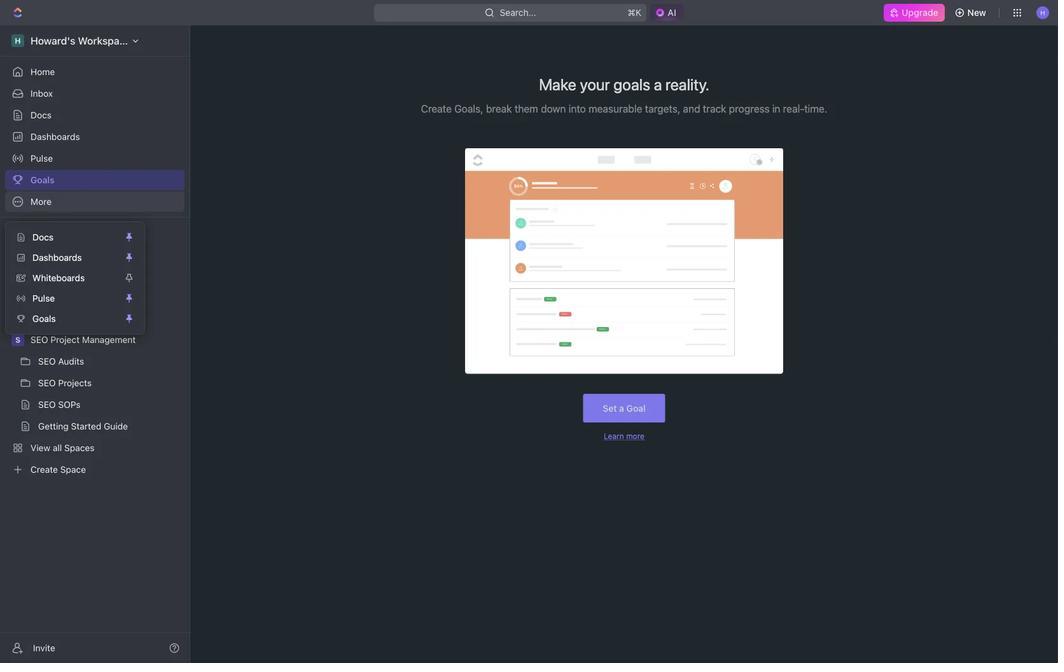 Task type: describe. For each thing, give the bounding box(es) containing it.
goals for bottom goals link
[[32, 313, 56, 324]]

seo project management, , element
[[11, 333, 24, 346]]

pulse for the bottommost pulse link
[[32, 293, 55, 304]]

new button
[[950, 3, 994, 23]]

⌘k
[[628, 7, 642, 18]]

dashboards for the bottom dashboards link
[[32, 252, 82, 263]]

and
[[683, 103, 700, 115]]

spaces
[[10, 250, 37, 259]]

real-
[[783, 103, 805, 115]]

goals,
[[454, 103, 483, 115]]

0 vertical spatial goals link
[[5, 170, 185, 190]]

favorites button
[[5, 225, 49, 241]]

sidebar navigation
[[0, 25, 190, 663]]

seo project management link
[[31, 330, 182, 350]]

docs for top docs link
[[31, 110, 52, 120]]

more button
[[5, 192, 185, 212]]

whiteboards
[[32, 273, 85, 283]]

time.
[[805, 103, 827, 115]]

set
[[603, 403, 617, 413]]

0 vertical spatial docs link
[[5, 105, 185, 125]]

1 vertical spatial a
[[619, 403, 624, 413]]

upgrade link
[[884, 4, 945, 22]]

s
[[15, 335, 20, 344]]

inbox
[[31, 88, 53, 99]]

them
[[515, 103, 538, 115]]

more
[[626, 431, 645, 440]]

goals for the topmost goals link
[[31, 175, 54, 185]]

create goals, break them down into measurable targets, and track progress in real-time.
[[421, 103, 827, 115]]

create
[[421, 103, 452, 115]]

home
[[31, 66, 55, 77]]

1 vertical spatial dashboards link
[[11, 248, 122, 268]]

learn more
[[604, 431, 645, 440]]

upgrade
[[902, 7, 938, 18]]

goal
[[627, 403, 646, 413]]



Task type: vqa. For each thing, say whether or not it's contained in the screenshot.
Docs "link" inside the Sidebar navigation
yes



Task type: locate. For each thing, give the bounding box(es) containing it.
1 horizontal spatial a
[[654, 75, 662, 94]]

1 vertical spatial pulse link
[[11, 288, 122, 309]]

learn more link
[[604, 431, 645, 440]]

goals up the seo
[[32, 313, 56, 324]]

project
[[51, 334, 80, 345]]

dashboards up the whiteboards
[[32, 252, 82, 263]]

home link
[[5, 62, 185, 82]]

pulse link
[[5, 148, 185, 169], [11, 288, 122, 309]]

whiteboards link
[[11, 268, 122, 288]]

a right set
[[619, 403, 624, 413]]

0 vertical spatial a
[[654, 75, 662, 94]]

seo
[[31, 334, 48, 345]]

goals
[[31, 175, 54, 185], [32, 313, 56, 324]]

0 vertical spatial docs
[[31, 110, 52, 120]]

0 vertical spatial dashboards
[[31, 131, 80, 142]]

0 vertical spatial pulse
[[31, 153, 53, 164]]

a
[[654, 75, 662, 94], [619, 403, 624, 413]]

0 vertical spatial dashboards link
[[5, 127, 185, 147]]

invite
[[33, 643, 55, 653]]

goals inside sidebar navigation
[[31, 175, 54, 185]]

pulse link up more dropdown button
[[5, 148, 185, 169]]

docs up spaces
[[32, 232, 53, 242]]

your
[[580, 75, 610, 94]]

1 vertical spatial docs link
[[11, 227, 122, 248]]

goals
[[614, 75, 650, 94]]

management
[[82, 334, 136, 345]]

new
[[968, 7, 986, 18]]

dashboards
[[31, 131, 80, 142], [32, 252, 82, 263]]

pulse up more
[[31, 153, 53, 164]]

dashboards link down inbox link
[[5, 127, 185, 147]]

docs
[[31, 110, 52, 120], [32, 232, 53, 242]]

1 vertical spatial goals
[[32, 313, 56, 324]]

docs down the inbox at the left
[[31, 110, 52, 120]]

progress
[[729, 103, 770, 115]]

reality.
[[666, 75, 709, 94]]

inbox link
[[5, 83, 185, 104]]

down
[[541, 103, 566, 115]]

dashboards down the inbox at the left
[[31, 131, 80, 142]]

targets,
[[645, 103, 680, 115]]

a up targets,
[[654, 75, 662, 94]]

pulse
[[31, 153, 53, 164], [32, 293, 55, 304]]

docs inside sidebar navigation
[[31, 110, 52, 120]]

search...
[[500, 7, 536, 18]]

0 horizontal spatial a
[[619, 403, 624, 413]]

into
[[569, 103, 586, 115]]

dashboards inside sidebar navigation
[[31, 131, 80, 142]]

0 vertical spatial goals
[[31, 175, 54, 185]]

pulse for top pulse link
[[31, 153, 53, 164]]

seo project management
[[31, 334, 136, 345]]

make
[[539, 75, 576, 94]]

docs link
[[5, 105, 185, 125], [11, 227, 122, 248]]

favorites
[[10, 228, 44, 237]]

dashboards for top dashboards link
[[31, 131, 80, 142]]

break
[[486, 103, 512, 115]]

1 vertical spatial pulse
[[32, 293, 55, 304]]

make your goals a reality.
[[539, 75, 709, 94]]

1 vertical spatial docs
[[32, 232, 53, 242]]

learn
[[604, 431, 624, 440]]

track
[[703, 103, 726, 115]]

goals up more
[[31, 175, 54, 185]]

docs link up whiteboards link at the left
[[11, 227, 122, 248]]

goals link up the project
[[11, 309, 122, 329]]

docs link down inbox link
[[5, 105, 185, 125]]

pulse link down the whiteboards
[[11, 288, 122, 309]]

dashboards link up the whiteboards
[[11, 248, 122, 268]]

more
[[31, 196, 52, 207]]

goals link
[[5, 170, 185, 190], [11, 309, 122, 329]]

dashboards link
[[5, 127, 185, 147], [11, 248, 122, 268]]

set a goal
[[603, 403, 646, 413]]

1 vertical spatial dashboards
[[32, 252, 82, 263]]

0 vertical spatial pulse link
[[5, 148, 185, 169]]

pulse down the whiteboards
[[32, 293, 55, 304]]

1 vertical spatial goals link
[[11, 309, 122, 329]]

measurable
[[589, 103, 642, 115]]

in
[[772, 103, 780, 115]]

pulse inside sidebar navigation
[[31, 153, 53, 164]]

goals link up more dropdown button
[[5, 170, 185, 190]]

docs for the bottommost docs link
[[32, 232, 53, 242]]



